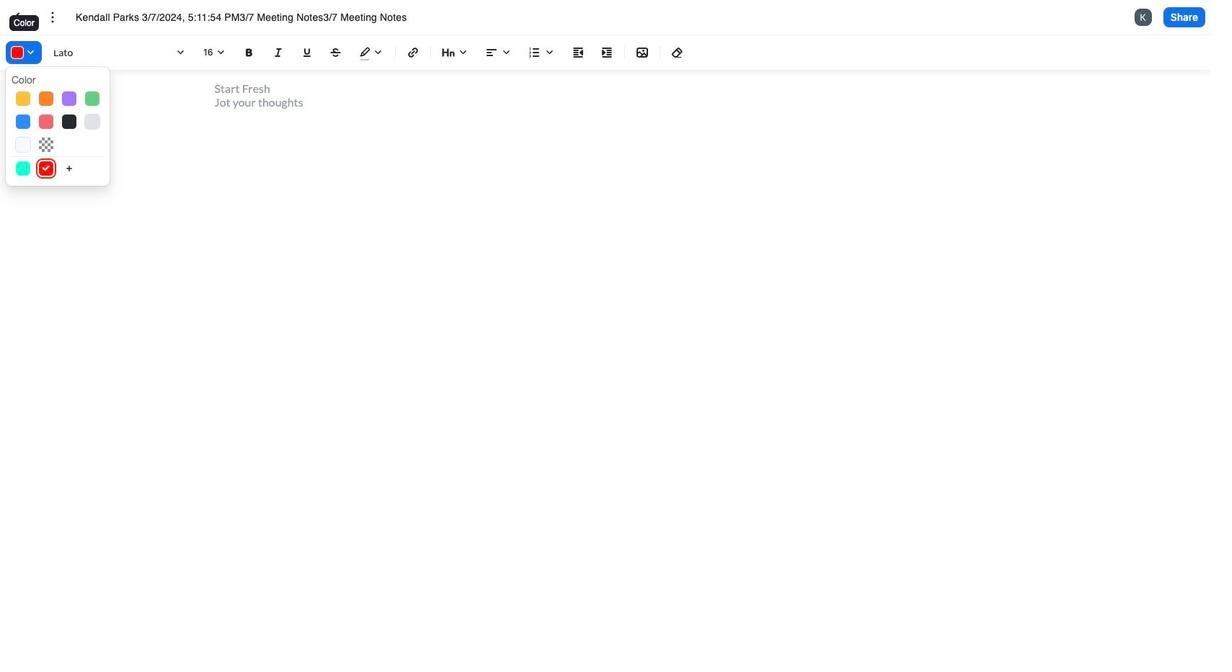Task type: locate. For each thing, give the bounding box(es) containing it.
menu
[[6, 67, 110, 186]]

italic image
[[270, 44, 287, 61]]

link image
[[404, 44, 422, 61]]

decrease indent image
[[569, 44, 587, 61]]

kendall parks image
[[1134, 9, 1152, 26]]

white menu item
[[16, 138, 30, 152]]

None text field
[[76, 10, 433, 25]]

bold image
[[241, 44, 258, 61]]

yellow menu item
[[16, 92, 30, 106]]

blue menu item
[[16, 115, 30, 129]]

orange menu item
[[39, 92, 53, 106]]

strikethrough image
[[327, 44, 345, 61]]

purple menu item
[[62, 92, 76, 106]]

tooltip
[[8, 14, 40, 41]]

insert image image
[[634, 44, 651, 61]]

all notes image
[[9, 9, 26, 26]]



Task type: describe. For each thing, give the bounding box(es) containing it.
increase indent image
[[598, 44, 616, 61]]

clear style image
[[669, 44, 686, 61]]

clear menu item
[[39, 138, 53, 152]]

#00ffd9ff menu item
[[16, 161, 30, 176]]

#ff0000 menu item
[[39, 161, 53, 176]]

green menu item
[[85, 92, 99, 106]]

more image
[[44, 9, 61, 26]]

underline image
[[298, 44, 316, 61]]

black menu item
[[62, 115, 76, 129]]

red menu item
[[39, 115, 53, 129]]

gray menu item
[[85, 115, 99, 129]]



Task type: vqa. For each thing, say whether or not it's contained in the screenshot.
right icon
no



